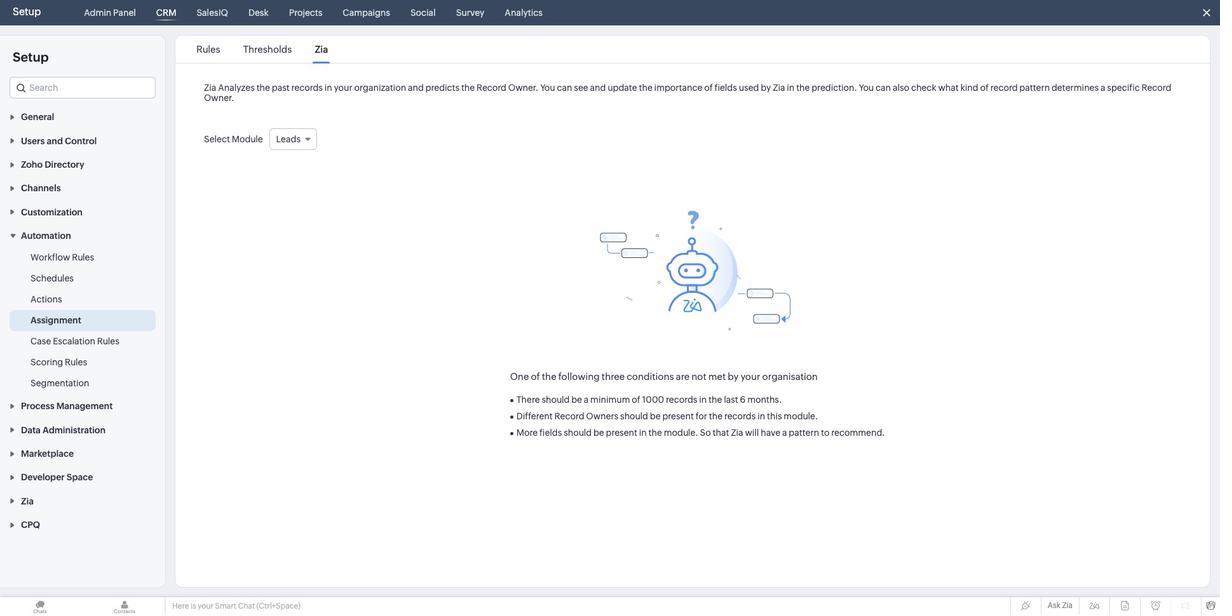 Task type: describe. For each thing, give the bounding box(es) containing it.
admin panel link
[[79, 0, 141, 25]]

ask
[[1048, 602, 1061, 610]]

campaigns link
[[338, 0, 395, 25]]

survey link
[[451, 0, 490, 25]]

panel
[[113, 8, 136, 18]]

chats image
[[0, 598, 80, 616]]

analytics
[[505, 8, 543, 18]]

salesiq
[[197, 8, 228, 18]]

projects
[[289, 8, 323, 18]]

(ctrl+space)
[[257, 602, 301, 611]]

here is your smart chat (ctrl+space)
[[172, 602, 301, 611]]

desk link
[[243, 0, 274, 25]]



Task type: locate. For each thing, give the bounding box(es) containing it.
crm link
[[151, 0, 181, 25]]

setup
[[13, 6, 41, 18]]

campaigns
[[343, 8, 390, 18]]

your
[[198, 602, 214, 611]]

projects link
[[284, 0, 328, 25]]

social link
[[406, 0, 441, 25]]

contacts image
[[85, 598, 165, 616]]

here
[[172, 602, 189, 611]]

desk
[[249, 8, 269, 18]]

ask zia
[[1048, 602, 1073, 610]]

crm
[[156, 8, 176, 18]]

zia
[[1063, 602, 1073, 610]]

admin
[[84, 8, 111, 18]]

is
[[191, 602, 196, 611]]

smart
[[215, 602, 237, 611]]

survey
[[456, 8, 485, 18]]

analytics link
[[500, 0, 548, 25]]

admin panel
[[84, 8, 136, 18]]

social
[[411, 8, 436, 18]]

chat
[[238, 602, 255, 611]]

salesiq link
[[192, 0, 233, 25]]



Task type: vqa. For each thing, say whether or not it's contained in the screenshot.
social link
yes



